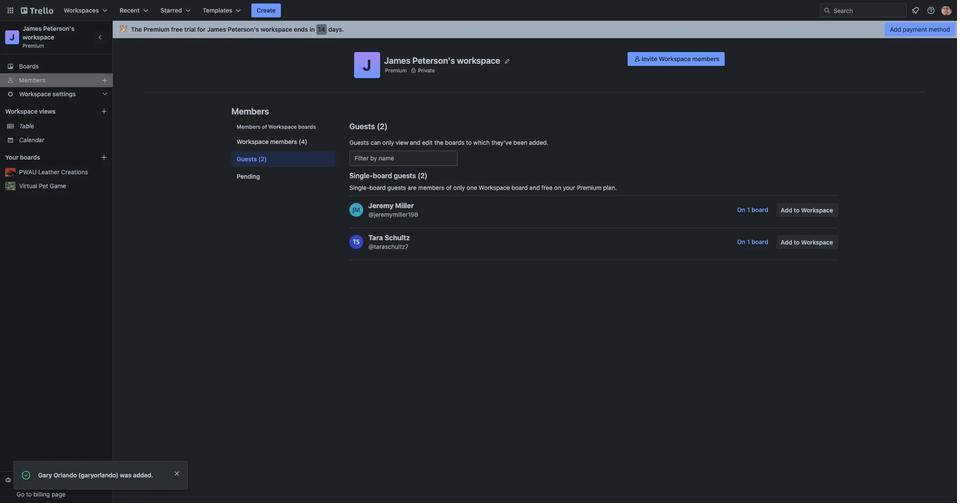 Task type: locate. For each thing, give the bounding box(es) containing it.
0 vertical spatial on 1 board link
[[733, 203, 774, 217]]

and
[[410, 139, 421, 146], [530, 184, 540, 191]]

1 horizontal spatial (2)
[[418, 172, 428, 180]]

in right ends
[[310, 26, 315, 33]]

1 vertical spatial in
[[69, 477, 74, 484]]

1 vertical spatial members
[[270, 138, 297, 145]]

2 horizontal spatial james
[[385, 55, 411, 65]]

members inside invite workspace members button
[[693, 55, 720, 62]]

peterson's down the back to home image at top
[[43, 25, 75, 32]]

members up workspace members
[[237, 124, 261, 130]]

2 horizontal spatial workspace
[[457, 55, 501, 65]]

workspace navigation collapse icon image
[[95, 31, 107, 43]]

add board image
[[101, 154, 108, 161]]

views
[[39, 108, 56, 115]]

1 vertical spatial 14
[[16, 477, 23, 484]]

james for james peterson's workspace premium
[[23, 25, 42, 32]]

on for miller
[[738, 206, 746, 213]]

to inside "14 days remaining in your premium free trial. go to billing page"
[[26, 491, 32, 498]]

members down boards
[[19, 76, 45, 84]]

james right for
[[207, 26, 226, 33]]

1 vertical spatial on
[[738, 238, 746, 245]]

free
[[171, 26, 183, 33], [542, 184, 553, 191], [43, 484, 54, 491]]

leather
[[38, 168, 60, 176]]

guests up pending
[[237, 155, 257, 163]]

0 vertical spatial 14
[[318, 26, 325, 33]]

0 horizontal spatial workspace
[[23, 33, 54, 41]]

2 horizontal spatial boards
[[445, 139, 465, 146]]

0 horizontal spatial boards
[[20, 154, 40, 161]]

members inside the "single-board guests (2) single-board guests are members of only one workspace board and free on your premium plan."
[[418, 184, 445, 191]]

only right can
[[383, 139, 394, 146]]

(2) down workspace members
[[259, 155, 267, 163]]

recent button
[[115, 3, 154, 17]]

1 horizontal spatial added.
[[529, 139, 549, 146]]

premium right "j" button
[[385, 67, 407, 74]]

guests up the are on the top left of the page
[[394, 172, 416, 180]]

james
[[23, 25, 42, 32], [207, 26, 226, 33], [385, 55, 411, 65]]

workspace inside banner
[[261, 26, 292, 33]]

(2)
[[259, 155, 267, 163], [418, 172, 428, 180]]

days
[[25, 477, 38, 484]]

in right trial.
[[69, 477, 74, 484]]

on 1 board for jeremy miller
[[738, 206, 769, 213]]

tara schultz @taraschultz7
[[369, 234, 410, 250]]

0 vertical spatial on 1 board
[[738, 206, 769, 213]]

peterson's inside banner
[[228, 26, 259, 33]]

1 horizontal spatial peterson's
[[228, 26, 259, 33]]

2 vertical spatial workspace
[[457, 55, 501, 65]]

1 vertical spatial single-
[[350, 184, 370, 191]]

1 vertical spatial your
[[75, 477, 88, 484]]

and left on
[[530, 184, 540, 191]]

only
[[383, 139, 394, 146], [454, 184, 465, 191]]

add
[[891, 26, 902, 33], [781, 206, 793, 214], [781, 239, 793, 246]]

1 horizontal spatial members
[[418, 184, 445, 191]]

( 2 )
[[377, 122, 388, 131]]

workspace for james peterson's workspace
[[457, 55, 501, 65]]

on 1 board
[[738, 206, 769, 213], [738, 238, 769, 245]]

2 on 1 board link from the top
[[733, 235, 774, 249]]

for
[[197, 26, 206, 33]]

members
[[693, 55, 720, 62], [270, 138, 297, 145], [418, 184, 445, 191]]

remaining
[[39, 477, 67, 484]]

workspace for james peterson's workspace premium
[[23, 33, 54, 41]]

1 vertical spatial on 1 board
[[738, 238, 769, 245]]

1 vertical spatial free
[[542, 184, 553, 191]]

0 vertical spatial in
[[310, 26, 315, 33]]

boards right the
[[445, 139, 465, 146]]

2 horizontal spatial free
[[542, 184, 553, 191]]

0 vertical spatial members
[[19, 76, 45, 84]]

add to workspace for schultz
[[781, 239, 834, 246]]

the
[[435, 139, 444, 146]]

to
[[466, 139, 472, 146], [794, 206, 800, 214], [794, 239, 800, 246], [26, 491, 32, 498]]

add payment method link
[[885, 23, 956, 36]]

1 vertical spatial boards
[[445, 139, 465, 146]]

plan.
[[604, 184, 617, 191]]

james inside james peterson's workspace premium
[[23, 25, 42, 32]]

james right "j" button
[[385, 55, 411, 65]]

🎉 the premium free trial for james peterson's workspace ends in 14 days.
[[120, 26, 344, 33]]

orlando
[[54, 471, 77, 479]]

0 vertical spatial 1
[[748, 206, 750, 213]]

in inside banner
[[310, 26, 315, 33]]

)
[[385, 122, 388, 131]]

premium inside "14 days remaining in your premium free trial. go to billing page"
[[16, 484, 41, 491]]

@jeremymiller198
[[369, 211, 419, 218]]

14 left days
[[16, 477, 23, 484]]

1 horizontal spatial free
[[171, 26, 183, 33]]

2 vertical spatial members
[[418, 184, 445, 191]]

0 horizontal spatial peterson's
[[43, 25, 75, 32]]

14 days remaining in your premium free trial. go to billing page
[[16, 477, 88, 498]]

1 vertical spatial add
[[781, 206, 793, 214]]

added. right been
[[529, 139, 549, 146]]

back to home image
[[21, 3, 53, 17]]

starred button
[[155, 3, 196, 17]]

and left edit
[[410, 139, 421, 146]]

table
[[19, 122, 34, 130]]

2 on 1 board from the top
[[738, 238, 769, 245]]

on 1 board link for miller
[[733, 203, 774, 217]]

on
[[738, 206, 746, 213], [738, 238, 746, 245]]

0 vertical spatial free
[[171, 26, 183, 33]]

1 for jeremy miller
[[748, 206, 750, 213]]

your right on
[[563, 184, 576, 191]]

1 add to workspace link from the top
[[777, 203, 839, 217]]

0 horizontal spatial j
[[10, 32, 15, 42]]

1 vertical spatial 1
[[748, 238, 750, 245]]

(4)
[[299, 138, 308, 145]]

0 vertical spatial only
[[383, 139, 394, 146]]

0 vertical spatial workspace
[[261, 26, 292, 33]]

1 horizontal spatial workspace
[[261, 26, 292, 33]]

1 vertical spatial (2)
[[418, 172, 428, 180]]

members of workspace boards
[[237, 124, 316, 130]]

1 vertical spatial and
[[530, 184, 540, 191]]

sm image
[[633, 55, 642, 63]]

added. right 'was' at bottom left
[[133, 471, 153, 479]]

1 vertical spatial guests
[[388, 184, 406, 191]]

0 horizontal spatial added.
[[133, 471, 153, 479]]

j
[[10, 32, 15, 42], [363, 56, 371, 74]]

the
[[131, 26, 142, 33]]

1 vertical spatial only
[[454, 184, 465, 191]]

guests left (
[[350, 122, 375, 131]]

peterson's up private
[[413, 55, 455, 65]]

workspace inside james peterson's workspace premium
[[23, 33, 54, 41]]

gary
[[38, 471, 52, 479]]

of left one
[[446, 184, 452, 191]]

0 horizontal spatial (2)
[[259, 155, 267, 163]]

add inside banner
[[891, 26, 902, 33]]

1 horizontal spatial boards
[[298, 124, 316, 130]]

of inside the "single-board guests (2) single-board guests are members of only one workspace board and free on your premium plan."
[[446, 184, 452, 191]]

2 on from the top
[[738, 238, 746, 245]]

2 add to workspace link from the top
[[777, 235, 839, 249]]

2 vertical spatial add
[[781, 239, 793, 246]]

1 vertical spatial add to workspace link
[[777, 235, 839, 249]]

1 vertical spatial j
[[363, 56, 371, 74]]

only left one
[[454, 184, 465, 191]]

workspace inside workspace settings popup button
[[19, 90, 51, 98]]

0 vertical spatial your
[[563, 184, 576, 191]]

peterson's
[[43, 25, 75, 32], [228, 26, 259, 33], [413, 55, 455, 65]]

2 vertical spatial guests
[[237, 155, 257, 163]]

1 horizontal spatial in
[[310, 26, 315, 33]]

1 add to workspace from the top
[[781, 206, 834, 214]]

1 horizontal spatial of
[[446, 184, 452, 191]]

0 horizontal spatial members
[[270, 138, 297, 145]]

0 vertical spatial add to workspace
[[781, 206, 834, 214]]

0 horizontal spatial 14
[[16, 477, 23, 484]]

premium down james peterson's workspace "link"
[[23, 43, 44, 49]]

(2) down filter by name text field
[[418, 172, 428, 180]]

0 horizontal spatial of
[[262, 124, 267, 130]]

james down the back to home image at top
[[23, 25, 42, 32]]

premium left plan.
[[577, 184, 602, 191]]

calendar
[[19, 136, 44, 144]]

on 1 board link for schultz
[[733, 235, 774, 249]]

add to workspace for miller
[[781, 206, 834, 214]]

james peterson's workspace link
[[23, 25, 76, 41]]

1 horizontal spatial j
[[363, 56, 371, 74]]

1 1 from the top
[[748, 206, 750, 213]]

1 vertical spatial add to workspace
[[781, 239, 834, 246]]

in
[[310, 26, 315, 33], [69, 477, 74, 484]]

go to billing page link
[[16, 491, 66, 498]]

of up workspace members
[[262, 124, 267, 130]]

1 vertical spatial of
[[446, 184, 452, 191]]

1 horizontal spatial and
[[530, 184, 540, 191]]

boards up (4)
[[298, 124, 316, 130]]

page
[[52, 491, 66, 498]]

14 left days.
[[318, 26, 325, 33]]

(
[[377, 122, 380, 131]]

peterson's down templates popup button
[[228, 26, 259, 33]]

jeremy miller @jeremymiller198
[[369, 202, 419, 218]]

14
[[318, 26, 325, 33], [16, 477, 23, 484]]

method
[[929, 26, 951, 33]]

are
[[408, 184, 417, 191]]

1 horizontal spatial 14
[[318, 26, 325, 33]]

board
[[373, 172, 392, 180], [370, 184, 386, 191], [512, 184, 528, 191], [752, 206, 769, 213], [752, 238, 769, 245]]

guests left can
[[350, 139, 369, 146]]

guests
[[350, 122, 375, 131], [350, 139, 369, 146], [237, 155, 257, 163]]

dismiss flag image
[[173, 470, 180, 477]]

gary orlando (garyorlando) was added.
[[38, 471, 153, 479]]

1 on 1 board link from the top
[[733, 203, 774, 217]]

0 horizontal spatial your
[[75, 477, 88, 484]]

0 horizontal spatial in
[[69, 477, 74, 484]]

premium down gary
[[16, 484, 41, 491]]

on
[[555, 184, 562, 191]]

1 horizontal spatial your
[[563, 184, 576, 191]]

banner
[[113, 21, 958, 38]]

workspace
[[659, 55, 691, 62], [19, 90, 51, 98], [5, 108, 38, 115], [269, 124, 297, 130], [237, 138, 269, 145], [479, 184, 510, 191], [802, 206, 834, 214], [802, 239, 834, 246]]

0 vertical spatial j
[[10, 32, 15, 42]]

2 add to workspace from the top
[[781, 239, 834, 246]]

boards up pwau
[[20, 154, 40, 161]]

your boards
[[5, 154, 40, 161]]

members up the members of workspace boards
[[232, 106, 269, 116]]

workspace
[[261, 26, 292, 33], [23, 33, 54, 41], [457, 55, 501, 65]]

boards link
[[0, 59, 113, 73]]

only inside the "single-board guests (2) single-board guests are members of only one workspace board and free on your premium plan."
[[454, 184, 465, 191]]

guests left the are on the top left of the page
[[388, 184, 406, 191]]

1 on from the top
[[738, 206, 746, 213]]

add to workspace link
[[777, 203, 839, 217], [777, 235, 839, 249]]

boards
[[298, 124, 316, 130], [445, 139, 465, 146], [20, 154, 40, 161]]

0 vertical spatial single-
[[350, 172, 373, 180]]

2 horizontal spatial members
[[693, 55, 720, 62]]

0 horizontal spatial and
[[410, 139, 421, 146]]

members
[[19, 76, 45, 84], [232, 106, 269, 116], [237, 124, 261, 130]]

0 vertical spatial and
[[410, 139, 421, 146]]

boards
[[19, 62, 39, 70]]

0 vertical spatial add to workspace link
[[777, 203, 839, 217]]

your
[[563, 184, 576, 191], [75, 477, 88, 484]]

edit
[[422, 139, 433, 146]]

j inside button
[[363, 56, 371, 74]]

peterson's for james peterson's workspace
[[413, 55, 455, 65]]

0 vertical spatial add
[[891, 26, 902, 33]]

premium
[[144, 26, 170, 33], [23, 43, 44, 49], [385, 67, 407, 74], [577, 184, 602, 191], [16, 484, 41, 491]]

0 vertical spatial members
[[693, 55, 720, 62]]

1 vertical spatial workspace
[[23, 33, 54, 41]]

0 vertical spatial on
[[738, 206, 746, 213]]

1 horizontal spatial only
[[454, 184, 465, 191]]

premium right the
[[144, 26, 170, 33]]

2 1 from the top
[[748, 238, 750, 245]]

2 vertical spatial free
[[43, 484, 54, 491]]

virtual pet game
[[19, 182, 66, 190]]

0 vertical spatial guests
[[394, 172, 416, 180]]

Filter by name text field
[[350, 151, 458, 166]]

1 vertical spatial on 1 board link
[[733, 235, 774, 249]]

premium inside the "single-board guests (2) single-board guests are members of only one workspace board and free on your premium plan."
[[577, 184, 602, 191]]

0 vertical spatial guests
[[350, 122, 375, 131]]

0 horizontal spatial james
[[23, 25, 42, 32]]

guests for (2)
[[237, 155, 257, 163]]

peterson's inside james peterson's workspace premium
[[43, 25, 75, 32]]

2 horizontal spatial peterson's
[[413, 55, 455, 65]]

your right trial.
[[75, 477, 88, 484]]

add for schultz
[[781, 239, 793, 246]]

0 horizontal spatial free
[[43, 484, 54, 491]]

1 on 1 board from the top
[[738, 206, 769, 213]]



Task type: describe. For each thing, give the bounding box(es) containing it.
your inside "14 days remaining in your premium free trial. go to billing page"
[[75, 477, 88, 484]]

banner containing 🎉
[[113, 21, 958, 38]]

2 vertical spatial boards
[[20, 154, 40, 161]]

@taraschultz7
[[369, 243, 409, 250]]

free inside the "single-board guests (2) single-board guests are members of only one workspace board and free on your premium plan."
[[542, 184, 553, 191]]

trial.
[[56, 484, 68, 491]]

pending link
[[232, 169, 336, 184]]

templates button
[[198, 3, 246, 17]]

peterson's for james peterson's workspace premium
[[43, 25, 75, 32]]

private
[[418, 67, 435, 74]]

search image
[[824, 7, 831, 14]]

tara
[[369, 234, 383, 242]]

add payment method
[[891, 26, 951, 33]]

0 vertical spatial (2)
[[259, 155, 267, 163]]

1 single- from the top
[[350, 172, 373, 180]]

payment
[[903, 26, 928, 33]]

game
[[50, 182, 66, 190]]

open information menu image
[[927, 6, 936, 15]]

your inside the "single-board guests (2) single-board guests are members of only one workspace board and free on your premium plan."
[[563, 184, 576, 191]]

1 horizontal spatial james
[[207, 26, 226, 33]]

workspaces button
[[59, 3, 113, 17]]

view
[[396, 139, 409, 146]]

and inside the "single-board guests (2) single-board guests are members of only one workspace board and free on your premium plan."
[[530, 184, 540, 191]]

starred
[[161, 7, 182, 14]]

members link
[[0, 73, 113, 87]]

0 horizontal spatial only
[[383, 139, 394, 146]]

workspaces
[[64, 7, 99, 14]]

create a view image
[[101, 108, 108, 115]]

on 1 board for tara schultz
[[738, 238, 769, 245]]

pwau leather creations link
[[19, 168, 108, 177]]

primary element
[[0, 0, 958, 21]]

workspace settings
[[19, 90, 76, 98]]

workspace inside invite workspace members button
[[659, 55, 691, 62]]

which
[[474, 139, 490, 146]]

your boards with 2 items element
[[5, 152, 88, 163]]

james peterson (jamespeterson93) image
[[942, 5, 952, 16]]

(2) inside the "single-board guests (2) single-board guests are members of only one workspace board and free on your premium plan."
[[418, 172, 428, 180]]

free inside "14 days remaining in your premium free trial. go to billing page"
[[43, 484, 54, 491]]

2 single- from the top
[[350, 184, 370, 191]]

creations
[[61, 168, 88, 176]]

confetti image
[[120, 26, 128, 33]]

schultz
[[385, 234, 410, 242]]

invite workspace members
[[642, 55, 720, 62]]

days.
[[329, 26, 344, 33]]

workspace members
[[237, 138, 297, 145]]

premium inside james peterson's workspace premium
[[23, 43, 44, 49]]

j button
[[354, 52, 380, 78]]

calendar link
[[19, 136, 108, 144]]

🎉
[[120, 26, 128, 33]]

1 for tara schultz
[[748, 238, 750, 245]]

james for james peterson's workspace
[[385, 55, 411, 65]]

james peterson's workspace
[[385, 55, 501, 65]]

on for schultz
[[738, 238, 746, 245]]

1 vertical spatial members
[[232, 106, 269, 116]]

guests can only view and edit the boards to which they've been added.
[[350, 139, 549, 146]]

been
[[514, 139, 528, 146]]

create button
[[252, 3, 281, 17]]

(garyorlando)
[[78, 471, 118, 479]]

j for "j" button
[[363, 56, 371, 74]]

virtual
[[19, 182, 37, 190]]

james peterson's workspace premium
[[23, 25, 76, 49]]

1 vertical spatial added.
[[133, 471, 153, 479]]

billing
[[33, 491, 50, 498]]

jeremy
[[369, 202, 394, 209]]

premium inside banner
[[144, 26, 170, 33]]

workspace views
[[5, 108, 56, 115]]

pet
[[39, 182, 48, 190]]

2 vertical spatial members
[[237, 124, 261, 130]]

virtual pet game link
[[19, 182, 108, 190]]

trial
[[184, 26, 196, 33]]

add to workspace link for schultz
[[777, 235, 839, 249]]

0 vertical spatial boards
[[298, 124, 316, 130]]

recent
[[120, 7, 140, 14]]

invite workspace members button
[[628, 52, 725, 66]]

0 vertical spatial of
[[262, 124, 267, 130]]

add for miller
[[781, 206, 793, 214]]

guests for (
[[350, 122, 375, 131]]

create
[[257, 7, 276, 14]]

they've
[[492, 139, 512, 146]]

2
[[380, 122, 385, 131]]

in inside "14 days remaining in your premium free trial. go to billing page"
[[69, 477, 74, 484]]

can
[[371, 139, 381, 146]]

0 vertical spatial added.
[[529, 139, 549, 146]]

pending
[[237, 173, 260, 180]]

go
[[16, 491, 24, 498]]

ends
[[294, 26, 308, 33]]

workspace inside the "single-board guests (2) single-board guests are members of only one workspace board and free on your premium plan."
[[479, 184, 510, 191]]

14 inside "14 days remaining in your premium free trial. go to billing page"
[[16, 477, 23, 484]]

one
[[467, 184, 477, 191]]

single-board guests (2) single-board guests are members of only one workspace board and free on your premium plan.
[[350, 172, 617, 191]]

workspace settings button
[[0, 87, 113, 101]]

14 inside banner
[[318, 26, 325, 33]]

invite
[[642, 55, 658, 62]]

1 vertical spatial guests
[[350, 139, 369, 146]]

miller
[[395, 202, 414, 209]]

templates
[[203, 7, 232, 14]]

Search field
[[831, 4, 907, 17]]

0 notifications image
[[911, 5, 921, 16]]

settings
[[53, 90, 76, 98]]

pwau
[[19, 168, 37, 176]]

pwau leather creations
[[19, 168, 88, 176]]

your
[[5, 154, 18, 161]]

was
[[120, 471, 132, 479]]

table link
[[19, 122, 108, 131]]

add to workspace link for miller
[[777, 203, 839, 217]]

j for the j link
[[10, 32, 15, 42]]

j link
[[5, 30, 19, 44]]



Task type: vqa. For each thing, say whether or not it's contained in the screenshot.
the leftmost Terry Turtle (terryturtle) image
no



